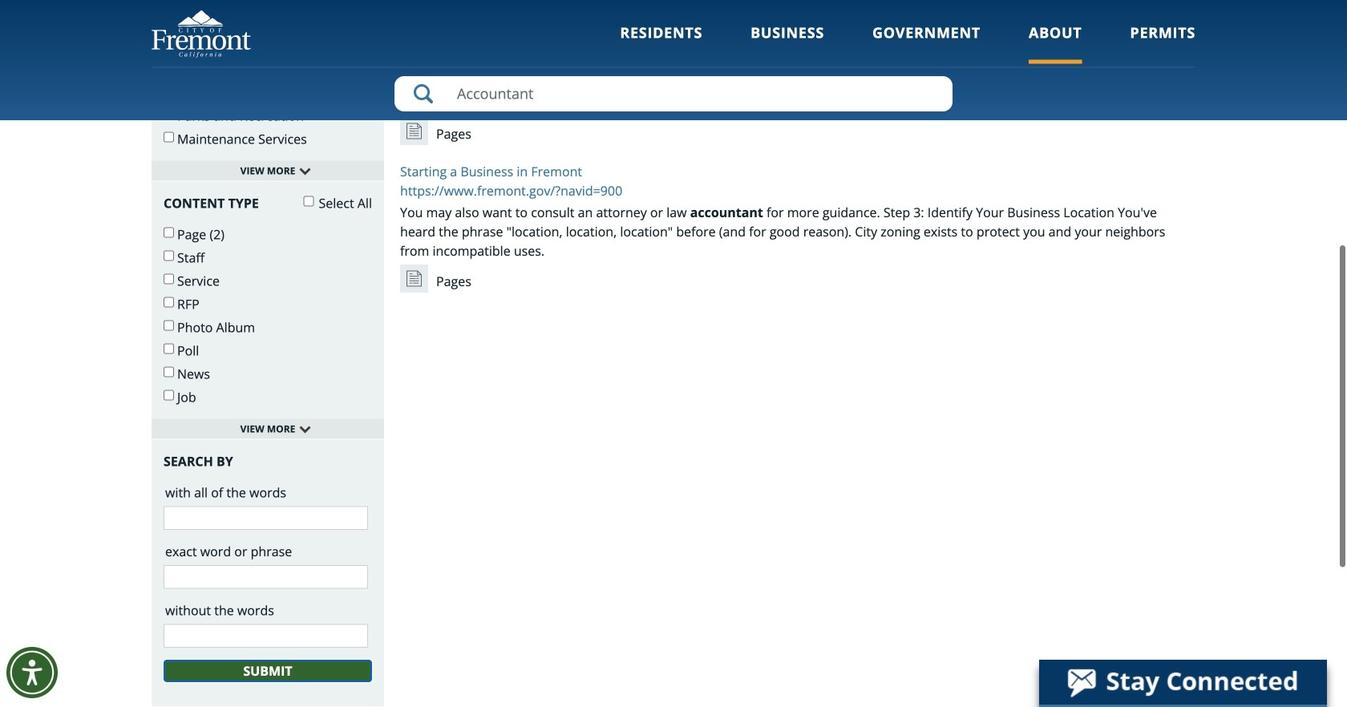 Task type: locate. For each thing, give the bounding box(es) containing it.
None text field
[[164, 506, 368, 530], [164, 624, 368, 648], [164, 506, 368, 530], [164, 624, 368, 648]]

None checkbox
[[164, 0, 174, 3], [164, 16, 174, 26], [164, 62, 174, 72], [164, 109, 174, 119], [164, 227, 174, 238], [164, 274, 174, 284], [164, 320, 174, 331], [164, 367, 174, 377], [164, 390, 174, 401], [164, 0, 174, 3], [164, 16, 174, 26], [164, 62, 174, 72], [164, 109, 174, 119], [164, 227, 174, 238], [164, 274, 174, 284], [164, 320, 174, 331], [164, 367, 174, 377], [164, 390, 174, 401]]

None text field
[[164, 565, 368, 589]]

None button
[[164, 660, 372, 682]]

None checkbox
[[164, 39, 174, 49], [164, 85, 174, 96], [164, 132, 174, 142], [303, 196, 314, 206], [164, 251, 174, 261], [164, 297, 174, 307], [164, 344, 174, 354], [164, 39, 174, 49], [164, 85, 174, 96], [164, 132, 174, 142], [303, 196, 314, 206], [164, 251, 174, 261], [164, 297, 174, 307], [164, 344, 174, 354]]



Task type: describe. For each thing, give the bounding box(es) containing it.
stay connected image
[[1040, 660, 1326, 705]]

Search text field
[[395, 76, 953, 111]]



Task type: vqa. For each thing, say whether or not it's contained in the screenshot.
checkbox
yes



